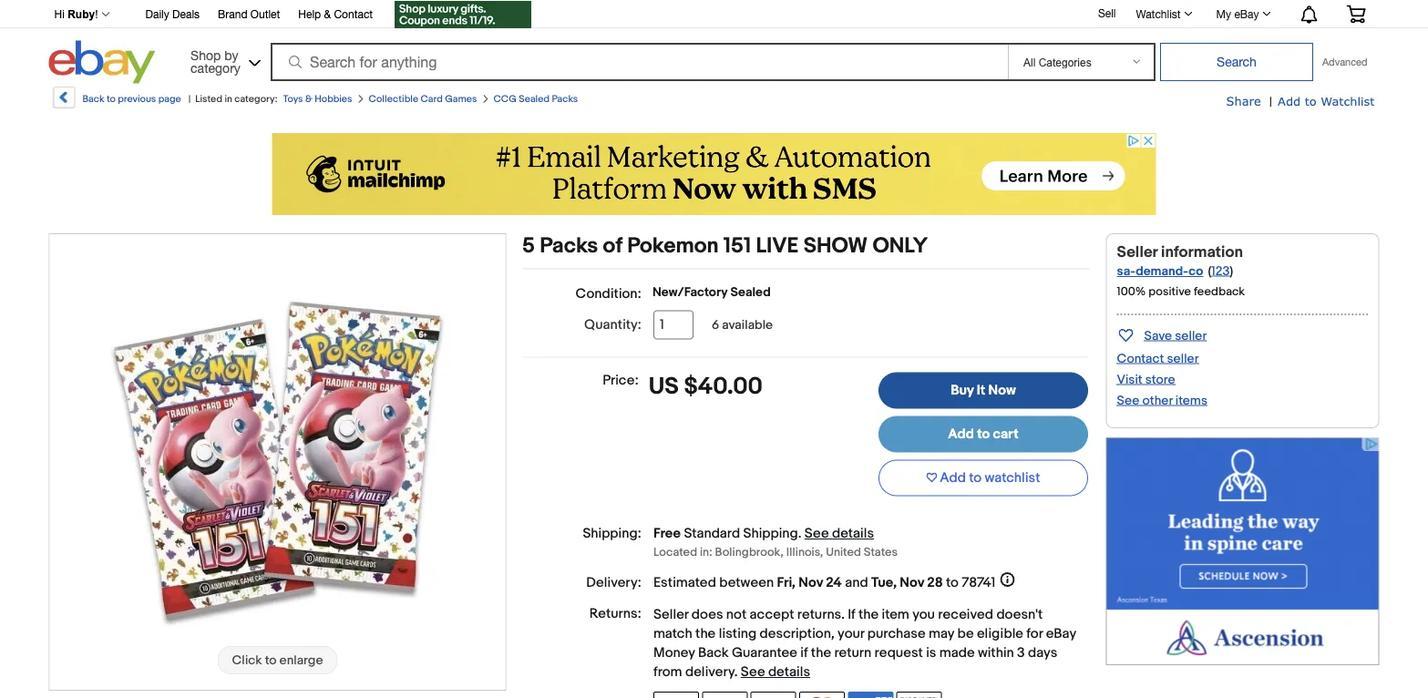 Task type: vqa. For each thing, say whether or not it's contained in the screenshot.
'My' in the How to request a return through My eBay dropdown button
no



Task type: locate. For each thing, give the bounding box(es) containing it.
0 horizontal spatial back
[[83, 93, 104, 105]]

1 horizontal spatial sealed
[[731, 285, 771, 300]]

details down 'if'
[[769, 664, 811, 681]]

2 horizontal spatial see
[[1117, 393, 1140, 408]]

1 horizontal spatial .
[[798, 526, 802, 542]]

0 horizontal spatial &
[[305, 93, 313, 105]]

get the coupon image
[[395, 1, 532, 28]]

visit store link
[[1117, 372, 1176, 388]]

nov left 24
[[799, 574, 823, 591]]

0 vertical spatial advertisement region
[[272, 133, 1157, 215]]

| right share button
[[1270, 94, 1273, 109]]

united
[[826, 545, 862, 559]]

category
[[191, 60, 241, 75]]

add down the add to cart 'link'
[[940, 470, 966, 486]]

daily deals link
[[145, 5, 200, 25]]

add for add to cart
[[948, 426, 975, 443]]

1 horizontal spatial details
[[832, 526, 874, 542]]

100%
[[1117, 285, 1146, 299]]

shipping
[[744, 526, 798, 542]]

help & contact
[[298, 8, 373, 21]]

1 vertical spatial the
[[696, 626, 716, 642]]

None submit
[[1161, 43, 1314, 81]]

1 horizontal spatial |
[[1270, 94, 1273, 109]]

seller for contact
[[1168, 351, 1199, 367]]

master card image
[[800, 692, 845, 698]]

seller inside seller does not accept returns. if the item you received doesn't match the listing description, your purchase may be eligible for
[[654, 607, 689, 623]]

nov left 28
[[900, 574, 925, 591]]

standard
[[684, 526, 741, 542]]

1 vertical spatial sealed
[[731, 285, 771, 300]]

& right toys
[[305, 93, 313, 105]]

collectible card games link
[[369, 93, 477, 105]]

ebay right for
[[1046, 626, 1077, 642]]

1 horizontal spatial back
[[698, 645, 729, 662]]

1 horizontal spatial the
[[811, 645, 832, 662]]

purchase
[[868, 626, 926, 642]]

help & contact link
[[298, 5, 373, 25]]

0 vertical spatial contact
[[334, 8, 373, 21]]

. inside free standard shipping . see details located in: bolingbrook, illinois, united states
[[798, 526, 802, 542]]

contact right help
[[334, 8, 373, 21]]

1 vertical spatial &
[[305, 93, 313, 105]]

add inside share | add to watchlist
[[1278, 93, 1301, 108]]

paypal image
[[654, 692, 699, 698]]

seller down save seller
[[1168, 351, 1199, 367]]

5 packs of pokemon 151  live show only
[[523, 233, 928, 259]]

to for previous
[[107, 93, 116, 105]]

add for add to watchlist
[[940, 470, 966, 486]]

1 vertical spatial add
[[948, 426, 975, 443]]

none submit inside shop by category 'banner'
[[1161, 43, 1314, 81]]

add inside 'link'
[[948, 426, 975, 443]]

live
[[756, 233, 799, 259]]

2 vertical spatial add
[[940, 470, 966, 486]]

to left 'cart'
[[978, 426, 990, 443]]

1 vertical spatial watchlist
[[1321, 93, 1375, 108]]

0 horizontal spatial .
[[735, 664, 738, 681]]

packs inside us $40.00 main content
[[540, 233, 598, 259]]

5 packs of pokemon 151  live show only - picture 1 of 1 image
[[50, 232, 506, 688]]

1 horizontal spatial contact
[[1117, 351, 1165, 367]]

save
[[1145, 328, 1173, 344]]

to inside share | add to watchlist
[[1305, 93, 1317, 108]]

us $40.00 main content
[[523, 233, 1090, 698]]

category:
[[235, 93, 278, 105]]

brand
[[218, 8, 248, 21]]

0 horizontal spatial details
[[769, 664, 811, 681]]

toys & hobbies link
[[283, 93, 352, 105]]

see details link up united
[[805, 526, 874, 542]]

0 vertical spatial see
[[1117, 393, 1140, 408]]

back left previous
[[83, 93, 104, 105]]

watchlist
[[985, 470, 1041, 486]]

| left listed
[[188, 93, 191, 105]]

daily deals
[[145, 8, 200, 21]]

1 horizontal spatial watchlist
[[1321, 93, 1375, 108]]

toys & hobbies
[[283, 93, 352, 105]]

. up illinois,
[[798, 526, 802, 542]]

available
[[722, 317, 773, 333]]

ebay right the my
[[1235, 7, 1260, 20]]

add to watchlist
[[940, 470, 1041, 486]]

1 vertical spatial seller
[[654, 607, 689, 623]]

0 vertical spatial seller
[[1175, 328, 1207, 344]]

1 vertical spatial details
[[769, 664, 811, 681]]

contact seller link
[[1117, 351, 1199, 367]]

buy it now link
[[879, 372, 1089, 409]]

1 vertical spatial back
[[698, 645, 729, 662]]

details up united
[[832, 526, 874, 542]]

. up google pay image
[[735, 664, 738, 681]]

to
[[107, 93, 116, 105], [1305, 93, 1317, 108], [978, 426, 990, 443], [969, 470, 982, 486], [947, 574, 959, 591]]

1 horizontal spatial seller
[[1117, 243, 1158, 262]]

0 horizontal spatial sealed
[[519, 93, 550, 105]]

1 horizontal spatial nov
[[900, 574, 925, 591]]

your
[[838, 626, 865, 642]]

add right share
[[1278, 93, 1301, 108]]

0 horizontal spatial watchlist
[[1137, 7, 1181, 20]]

sealed for new/factory
[[731, 285, 771, 300]]

discover image
[[897, 692, 943, 698]]

0 vertical spatial sealed
[[519, 93, 550, 105]]

description,
[[760, 626, 835, 642]]

contact up visit store link
[[1117, 351, 1165, 367]]

to inside "button"
[[969, 470, 982, 486]]

Quantity: text field
[[654, 310, 694, 340]]

free standard shipping . see details located in: bolingbrook, illinois, united states
[[654, 526, 898, 559]]

add down the buy
[[948, 426, 975, 443]]

account navigation
[[44, 0, 1380, 31]]

contact inside contact seller visit store see other items
[[1117, 351, 1165, 367]]

0 vertical spatial .
[[798, 526, 802, 542]]

& inside 'help & contact' link
[[324, 8, 331, 21]]

share | add to watchlist
[[1227, 93, 1375, 109]]

previous
[[118, 93, 156, 105]]

estimated between fri, nov 24 and tue, nov 28 to 78741
[[654, 574, 996, 591]]

packs right ccg
[[552, 93, 578, 105]]

seller up sa-
[[1117, 243, 1158, 262]]

3
[[1018, 645, 1025, 662]]

the
[[859, 607, 879, 623], [696, 626, 716, 642], [811, 645, 832, 662]]

0 horizontal spatial contact
[[334, 8, 373, 21]]

0 horizontal spatial ebay
[[1046, 626, 1077, 642]]

listed
[[195, 93, 222, 105]]

0 vertical spatial back
[[83, 93, 104, 105]]

seller right save
[[1175, 328, 1207, 344]]

collectible
[[369, 93, 419, 105]]

made
[[940, 645, 975, 662]]

sealed right ccg
[[519, 93, 550, 105]]

illinois,
[[787, 545, 824, 559]]

0 vertical spatial seller
[[1117, 243, 1158, 262]]

add inside "button"
[[940, 470, 966, 486]]

0 horizontal spatial |
[[188, 93, 191, 105]]

1 horizontal spatial &
[[324, 8, 331, 21]]

sealed for ccg
[[519, 93, 550, 105]]

0 horizontal spatial seller
[[654, 607, 689, 623]]

& right help
[[324, 8, 331, 21]]

delivery:
[[586, 574, 642, 591]]

seller inside seller information sa-demand-co ( 123 ) 100% positive feedback
[[1117, 243, 1158, 262]]

0 vertical spatial add
[[1278, 93, 1301, 108]]

see down visit
[[1117, 393, 1140, 408]]

seller inside button
[[1175, 328, 1207, 344]]

packs right 5
[[540, 233, 598, 259]]

1 vertical spatial contact
[[1117, 351, 1165, 367]]

sa-
[[1117, 264, 1136, 279]]

2 vertical spatial the
[[811, 645, 832, 662]]

1 vertical spatial see details link
[[741, 664, 811, 681]]

to for watchlist
[[969, 470, 982, 486]]

you
[[913, 607, 935, 623]]

. see details
[[735, 664, 811, 681]]

sealed up available
[[731, 285, 771, 300]]

see inside contact seller visit store see other items
[[1117, 393, 1140, 408]]

tue,
[[872, 574, 897, 591]]

1 vertical spatial ebay
[[1046, 626, 1077, 642]]

sell link
[[1090, 6, 1125, 19]]

to left watchlist
[[969, 470, 982, 486]]

seller up match
[[654, 607, 689, 623]]

watchlist down advanced
[[1321, 93, 1375, 108]]

seller for save
[[1175, 328, 1207, 344]]

1 vertical spatial packs
[[540, 233, 598, 259]]

0 vertical spatial &
[[324, 8, 331, 21]]

0 vertical spatial packs
[[552, 93, 578, 105]]

0 vertical spatial details
[[832, 526, 874, 542]]

1 vertical spatial see
[[805, 526, 829, 542]]

2 vertical spatial see
[[741, 664, 765, 681]]

1 vertical spatial .
[[735, 664, 738, 681]]

see for details
[[805, 526, 829, 542]]

1 vertical spatial seller
[[1168, 351, 1199, 367]]

123 link
[[1212, 264, 1230, 279]]

see inside free standard shipping . see details located in: bolingbrook, illinois, united states
[[805, 526, 829, 542]]

to left previous
[[107, 93, 116, 105]]

seller information sa-demand-co ( 123 ) 100% positive feedback
[[1117, 243, 1246, 299]]

1 horizontal spatial see
[[805, 526, 829, 542]]

see up illinois,
[[805, 526, 829, 542]]

states
[[864, 545, 898, 559]]

to inside 'link'
[[978, 426, 990, 443]]

0 horizontal spatial the
[[696, 626, 716, 642]]

1 horizontal spatial ebay
[[1235, 7, 1260, 20]]

sell
[[1099, 6, 1116, 19]]

deals
[[172, 8, 200, 21]]

151
[[724, 233, 751, 259]]

see details link down guarantee
[[741, 664, 811, 681]]

1 nov from the left
[[799, 574, 823, 591]]

see down guarantee
[[741, 664, 765, 681]]

78741
[[962, 574, 996, 591]]

back up "delivery"
[[698, 645, 729, 662]]

condition:
[[576, 285, 642, 302]]

1 vertical spatial advertisement region
[[1106, 438, 1380, 666]]

for
[[1027, 626, 1043, 642]]

add to watchlist link
[[1278, 93, 1375, 109]]

to down "advanced" link
[[1305, 93, 1317, 108]]

and
[[845, 574, 869, 591]]

0 horizontal spatial nov
[[799, 574, 823, 591]]

$40.00
[[684, 372, 763, 401]]

visa image
[[751, 692, 797, 698]]

5
[[523, 233, 535, 259]]

in:
[[700, 545, 713, 559]]

free
[[654, 526, 681, 542]]

quantity:
[[584, 317, 642, 333]]

shop
[[191, 47, 221, 62]]

delivery
[[686, 664, 735, 681]]

watchlist right sell link
[[1137, 7, 1181, 20]]

card
[[421, 93, 443, 105]]

show
[[804, 233, 868, 259]]

nov
[[799, 574, 823, 591], [900, 574, 925, 591]]

in
[[225, 93, 232, 105]]

0 vertical spatial watchlist
[[1137, 7, 1181, 20]]

0 vertical spatial ebay
[[1235, 7, 1260, 20]]

)
[[1230, 264, 1234, 279]]

my ebay link
[[1207, 3, 1280, 25]]

sealed inside us $40.00 main content
[[731, 285, 771, 300]]

seller inside contact seller visit store see other items
[[1168, 351, 1199, 367]]

advertisement region
[[272, 133, 1157, 215], [1106, 438, 1380, 666]]

0 vertical spatial the
[[859, 607, 879, 623]]

by
[[224, 47, 238, 62]]



Task type: describe. For each thing, give the bounding box(es) containing it.
share button
[[1227, 93, 1262, 109]]

2 nov from the left
[[900, 574, 925, 591]]

back to previous page
[[83, 93, 181, 105]]

to for cart
[[978, 426, 990, 443]]

& for toys
[[305, 93, 313, 105]]

add to cart
[[948, 426, 1019, 443]]

within
[[978, 645, 1015, 662]]

ebay money back guarantee
[[654, 626, 1077, 662]]

add to watchlist button
[[879, 460, 1089, 496]]

help
[[298, 8, 321, 21]]

located
[[654, 545, 698, 559]]

collectible card games
[[369, 93, 477, 105]]

(
[[1209, 264, 1212, 279]]

request
[[875, 645, 923, 662]]

0 vertical spatial see details link
[[805, 526, 874, 542]]

123
[[1212, 264, 1230, 279]]

from
[[654, 664, 683, 681]]

ebay inside ebay money back guarantee
[[1046, 626, 1077, 642]]

seller for information
[[1117, 243, 1158, 262]]

ccg sealed packs link
[[494, 93, 578, 105]]

daily
[[145, 8, 169, 21]]

days
[[1028, 645, 1058, 662]]

shop by category button
[[182, 41, 264, 80]]

!
[[95, 8, 98, 21]]

bolingbrook,
[[715, 545, 784, 559]]

advertisement region for (
[[1106, 438, 1380, 666]]

us
[[649, 372, 679, 401]]

save seller button
[[1117, 325, 1207, 346]]

my
[[1217, 7, 1232, 20]]

if
[[848, 607, 856, 623]]

see for other
[[1117, 393, 1140, 408]]

shipping:
[[583, 526, 642, 542]]

hi
[[54, 8, 65, 21]]

listing
[[719, 626, 757, 642]]

contact inside 'help & contact' link
[[334, 8, 373, 21]]

american express image
[[848, 692, 894, 698]]

buy it now
[[951, 382, 1016, 399]]

hi ruby !
[[54, 8, 98, 21]]

buy
[[951, 382, 974, 399]]

advertisement region for listed in category:
[[272, 133, 1157, 215]]

accept
[[750, 607, 795, 623]]

2 horizontal spatial the
[[859, 607, 879, 623]]

if
[[801, 645, 808, 662]]

money
[[654, 645, 695, 662]]

brand outlet
[[218, 8, 280, 21]]

returns:
[[590, 605, 642, 622]]

guarantee
[[732, 645, 798, 662]]

my ebay
[[1217, 7, 1260, 20]]

only
[[873, 233, 928, 259]]

us $40.00
[[649, 372, 763, 401]]

positive
[[1149, 285, 1192, 299]]

24
[[826, 574, 842, 591]]

other
[[1143, 393, 1173, 408]]

demand-
[[1136, 264, 1189, 279]]

contact seller visit store see other items
[[1117, 351, 1208, 408]]

price:
[[603, 372, 639, 389]]

advanced
[[1323, 56, 1368, 68]]

to right 28
[[947, 574, 959, 591]]

sa-demand-co link
[[1117, 264, 1204, 279]]

details inside free standard shipping . see details located in: bolingbrook, illinois, united states
[[832, 526, 874, 542]]

is
[[927, 645, 937, 662]]

6 available
[[712, 317, 773, 333]]

ruby
[[68, 8, 95, 21]]

co
[[1189, 264, 1204, 279]]

fri,
[[777, 574, 796, 591]]

28
[[928, 574, 943, 591]]

shop by category
[[191, 47, 241, 75]]

back to previous page link
[[52, 87, 181, 115]]

& for help
[[324, 8, 331, 21]]

pokemon
[[627, 233, 719, 259]]

outlet
[[251, 8, 280, 21]]

items
[[1176, 393, 1208, 408]]

save seller
[[1145, 328, 1207, 344]]

brand outlet link
[[218, 5, 280, 25]]

visit
[[1117, 372, 1143, 388]]

doesn't
[[997, 607, 1043, 623]]

cart
[[993, 426, 1019, 443]]

the inside if the return request is made within 3 days from delivery
[[811, 645, 832, 662]]

seller for does
[[654, 607, 689, 623]]

Search for anything text field
[[274, 45, 1005, 79]]

seller does not accept returns. if the item you received doesn't match the listing description, your purchase may be eligible for
[[654, 607, 1046, 642]]

not
[[727, 607, 747, 623]]

now
[[989, 382, 1016, 399]]

back inside ebay money back guarantee
[[698, 645, 729, 662]]

0 horizontal spatial see
[[741, 664, 765, 681]]

shop by category banner
[[44, 0, 1380, 88]]

be
[[958, 626, 974, 642]]

of
[[603, 233, 623, 259]]

new/factory sealed
[[653, 285, 771, 300]]

returns.
[[798, 607, 845, 623]]

does
[[692, 607, 723, 623]]

watchlist inside share | add to watchlist
[[1321, 93, 1375, 108]]

google pay image
[[702, 692, 748, 698]]

hobbies
[[315, 93, 352, 105]]

watchlist link
[[1126, 3, 1201, 25]]

your shopping cart image
[[1346, 5, 1367, 23]]

watchlist inside 'account' navigation
[[1137, 7, 1181, 20]]

| inside share | add to watchlist
[[1270, 94, 1273, 109]]

ebay inside my ebay "link"
[[1235, 7, 1260, 20]]

6
[[712, 317, 719, 333]]

may
[[929, 626, 955, 642]]

add to cart link
[[879, 416, 1089, 453]]



